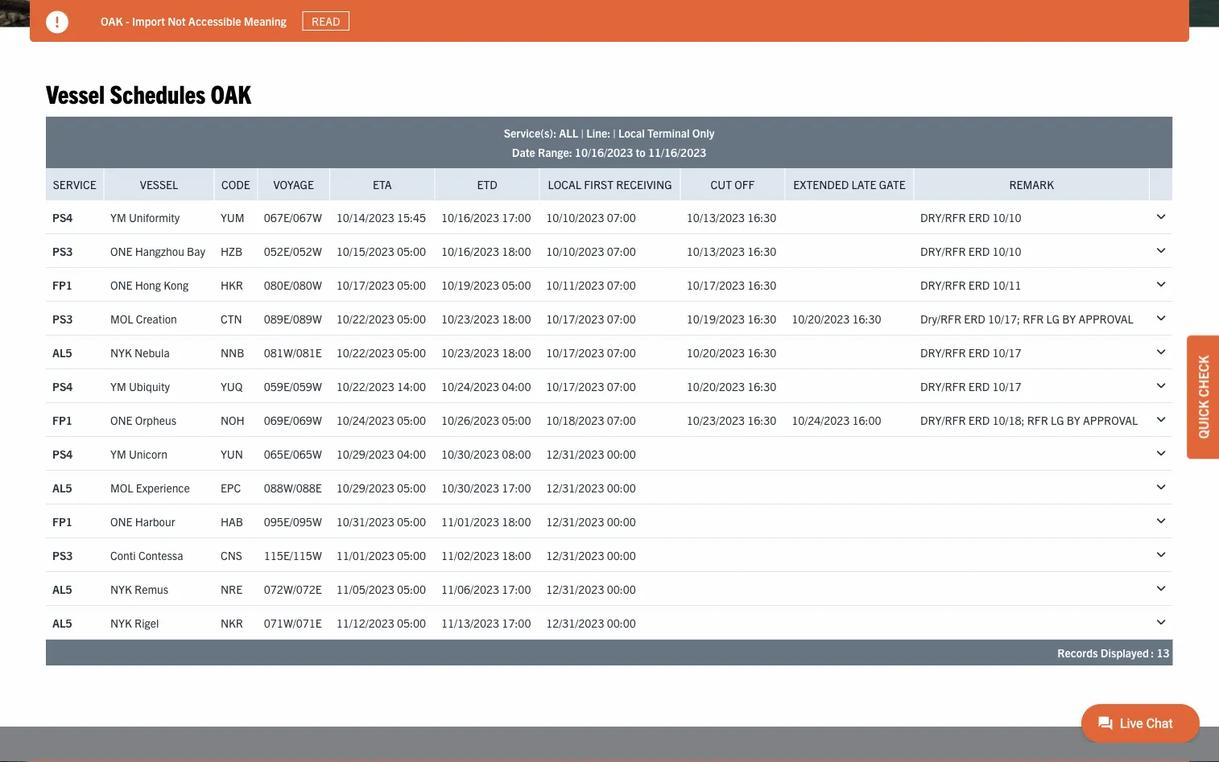 Task type: locate. For each thing, give the bounding box(es) containing it.
18:00 down 10/19/2023 05:00 at top
[[502, 311, 531, 326]]

10/18/2023 07:00
[[546, 413, 636, 427]]

ps4 down service
[[52, 210, 73, 224]]

6 12/31/2023 00:00 from the top
[[546, 616, 636, 630]]

1 18:00 from the top
[[502, 244, 531, 258]]

0 vertical spatial 10/23/2023 18:00
[[441, 311, 531, 326]]

0 vertical spatial 10/17/2023 07:00
[[546, 311, 636, 326]]

10/17 for 10/24/2023 04:00
[[993, 379, 1022, 394]]

12/31/2023 00:00
[[546, 447, 636, 461], [546, 481, 636, 495], [546, 514, 636, 529], [546, 548, 636, 563], [546, 582, 636, 597], [546, 616, 636, 630]]

2 vertical spatial 10/17/2023 07:00
[[546, 379, 636, 394]]

0 vertical spatial by
[[1063, 311, 1076, 326]]

12/31/2023 for 11/01/2023 18:00
[[546, 514, 604, 529]]

lg
[[1047, 311, 1060, 326], [1051, 413, 1064, 427]]

mol left creation
[[110, 311, 133, 326]]

10/17/2023 for 081w/081e
[[546, 345, 604, 360]]

18:00 up 10/24/2023 04:00
[[502, 345, 531, 360]]

vessel
[[46, 77, 105, 108], [140, 177, 178, 192]]

16:30 for 089e/089w
[[748, 311, 777, 326]]

first
[[584, 177, 614, 192]]

10/13/2023 16:30 down cut off
[[687, 210, 777, 224]]

1 horizontal spatial 10/24/2023
[[441, 379, 499, 394]]

oak right schedules
[[211, 77, 251, 108]]

0 vertical spatial oak
[[101, 13, 123, 28]]

1 vertical spatial 10/23/2023 18:00
[[441, 345, 531, 360]]

10/29/2023 up 10/31/2023
[[336, 481, 395, 495]]

ctn
[[221, 311, 242, 326]]

conti
[[110, 548, 136, 563]]

10/22/2023 down 10/17/2023 05:00
[[336, 311, 395, 326]]

2 dry/rfr from the top
[[921, 244, 966, 258]]

1 vertical spatial 10/10
[[993, 244, 1022, 258]]

mol down ym unicorn
[[110, 481, 133, 495]]

00:00 for 11/02/2023 18:00
[[607, 548, 636, 563]]

0 vertical spatial 11/01/2023
[[441, 514, 499, 529]]

10/17/2023 16:30
[[687, 278, 777, 292]]

07:00 for 081w/081e
[[607, 345, 636, 360]]

1 vertical spatial mol
[[110, 481, 133, 495]]

2 mol from the top
[[110, 481, 133, 495]]

ps4 left ym unicorn
[[52, 447, 73, 461]]

11/01/2023 up 11/02/2023
[[441, 514, 499, 529]]

05:00 up "10/31/2023 05:00"
[[397, 481, 426, 495]]

2 fp1 from the top
[[52, 413, 72, 427]]

0 vertical spatial local
[[619, 126, 645, 140]]

2 vertical spatial fp1
[[52, 514, 72, 529]]

nyk for nyk rigel
[[110, 616, 132, 630]]

1 vertical spatial 10/20/2023 16:30
[[687, 345, 777, 360]]

1 horizontal spatial local
[[619, 126, 645, 140]]

harbour
[[135, 514, 175, 529]]

07:00 for 052e/052w
[[607, 244, 636, 258]]

10/10/2023 07:00 for 18:00
[[546, 244, 636, 258]]

1 horizontal spatial 10/19/2023
[[687, 311, 745, 326]]

10/13/2023 16:30 for 18:00
[[687, 244, 777, 258]]

1 10/17/2023 07:00 from the top
[[546, 311, 636, 326]]

dry/rfr
[[921, 210, 966, 224], [921, 244, 966, 258], [921, 278, 966, 292], [921, 345, 966, 360], [921, 379, 966, 394], [921, 413, 966, 427]]

1 fp1 from the top
[[52, 278, 72, 292]]

10/22/2023 05:00 up 10/22/2023 14:00
[[336, 345, 426, 360]]

10/13/2023 16:30
[[687, 210, 777, 224], [687, 244, 777, 258]]

07:00 for 080e/080w
[[607, 278, 636, 292]]

17:00
[[502, 210, 531, 224], [502, 481, 531, 495], [502, 582, 531, 597], [502, 616, 531, 630]]

10/10/2023 down first
[[546, 210, 604, 224]]

1 ps4 from the top
[[52, 210, 73, 224]]

nkr
[[221, 616, 243, 630]]

2 horizontal spatial 10/24/2023
[[792, 413, 850, 427]]

one left harbour in the bottom left of the page
[[110, 514, 133, 529]]

3 12/31/2023 from the top
[[546, 514, 604, 529]]

cut off
[[711, 177, 755, 192]]

nyk nebula
[[110, 345, 170, 360]]

2 10/23/2023 18:00 from the top
[[441, 345, 531, 360]]

0 horizontal spatial |
[[581, 126, 584, 140]]

0 vertical spatial approval
[[1079, 311, 1134, 326]]

10/19/2023 for 10/19/2023 16:30
[[687, 311, 745, 326]]

3 07:00 from the top
[[607, 278, 636, 292]]

cns
[[221, 548, 242, 563]]

1 vertical spatial lg
[[1051, 413, 1064, 427]]

2 10/22/2023 from the top
[[336, 345, 395, 360]]

10/30/2023 down 10/26/2023
[[441, 447, 499, 461]]

10/13/2023 16:30 for 17:00
[[687, 210, 777, 224]]

10/11/2023
[[546, 278, 604, 292]]

10/24/2023 up 10/29/2023 04:00
[[336, 413, 395, 427]]

epc
[[221, 481, 241, 495]]

10/23/2023 18:00 up 10/24/2023 04:00
[[441, 345, 531, 360]]

1 vertical spatial fp1
[[52, 413, 72, 427]]

rfr for 10/17;
[[1023, 311, 1044, 326]]

etd
[[477, 177, 498, 192]]

0 vertical spatial 10/10/2023
[[546, 210, 604, 224]]

17:00 for 11/13/2023 17:00
[[502, 616, 531, 630]]

kong
[[164, 278, 189, 292]]

4 dry/rfr from the top
[[921, 345, 966, 360]]

10/24/2023 for 10/24/2023 05:00
[[336, 413, 395, 427]]

5 18:00 from the top
[[502, 548, 531, 563]]

10/20/2023 16:30 for 18:00
[[687, 345, 777, 360]]

10/24/2023 left 16:00
[[792, 413, 850, 427]]

ym uniformity
[[110, 210, 180, 224]]

3 al5 from the top
[[52, 582, 72, 597]]

ym left 'ubiquity'
[[110, 379, 126, 394]]

rfr
[[1023, 311, 1044, 326], [1028, 413, 1049, 427]]

2 17:00 from the top
[[502, 481, 531, 495]]

16:30 down 10/17/2023 16:30 on the right top
[[748, 311, 777, 326]]

17:00 down 11/02/2023 18:00
[[502, 582, 531, 597]]

0 vertical spatial rfr
[[1023, 311, 1044, 326]]

2 07:00 from the top
[[607, 244, 636, 258]]

3 10/17/2023 07:00 from the top
[[546, 379, 636, 394]]

by for 10/18;
[[1067, 413, 1081, 427]]

1 10/22/2023 from the top
[[336, 311, 395, 326]]

4 one from the top
[[110, 514, 133, 529]]

one left hangzhou
[[110, 244, 133, 258]]

0 vertical spatial 10/10/2023 07:00
[[546, 210, 636, 224]]

3 ym from the top
[[110, 447, 126, 461]]

2 00:00 from the top
[[607, 481, 636, 495]]

10/13/2023 16:30 up 10/17/2023 16:30 on the right top
[[687, 244, 777, 258]]

10/30/2023
[[441, 447, 499, 461], [441, 481, 499, 495]]

3 ps4 from the top
[[52, 447, 73, 461]]

12/31/2023 for 10/30/2023 08:00
[[546, 447, 604, 461]]

0 vertical spatial 10/22/2023 05:00
[[336, 311, 426, 326]]

0 vertical spatial 10/16/2023
[[575, 145, 633, 160]]

10/19/2023 for 10/19/2023 05:00
[[441, 278, 499, 292]]

10/15/2023
[[336, 244, 395, 258]]

05:00 up 11/12/2023 05:00
[[397, 582, 426, 597]]

1 vertical spatial 10/10/2023
[[546, 244, 604, 258]]

10/17/2023 for 089e/089w
[[546, 311, 604, 326]]

04:00
[[502, 379, 531, 394], [397, 447, 426, 461]]

10/19/2023 down 10/16/2023 18:00
[[441, 278, 499, 292]]

vessel down solid image
[[46, 77, 105, 108]]

dry/rfr erd 10/10 for 10/16/2023 18:00
[[921, 244, 1022, 258]]

4 07:00 from the top
[[607, 311, 636, 326]]

4 17:00 from the top
[[502, 616, 531, 630]]

1 10/29/2023 from the top
[[336, 447, 395, 461]]

one left hong
[[110, 278, 133, 292]]

nyk left the rigel at left bottom
[[110, 616, 132, 630]]

2 10/17 from the top
[[993, 379, 1022, 394]]

16:30 down 10/19/2023 16:30
[[748, 345, 777, 360]]

1 vertical spatial vessel
[[140, 177, 178, 192]]

2 12/31/2023 from the top
[[546, 481, 604, 495]]

2 vertical spatial 10/23/2023
[[687, 413, 745, 427]]

3 00:00 from the top
[[607, 514, 636, 529]]

05:00 down 15:45
[[397, 244, 426, 258]]

12/31/2023 00:00 for 10/30/2023 08:00
[[546, 447, 636, 461]]

10/24/2023 04:00
[[441, 379, 531, 394]]

05:00 for 069e/069w
[[397, 413, 426, 427]]

1 10/23/2023 18:00 from the top
[[441, 311, 531, 326]]

1 vertical spatial rfr
[[1028, 413, 1049, 427]]

1 vertical spatial oak
[[211, 77, 251, 108]]

approval for dry/rfr erd 10/17; rfr lg by approval
[[1079, 311, 1134, 326]]

1 nyk from the top
[[110, 345, 132, 360]]

6 dry/rfr from the top
[[921, 413, 966, 427]]

08:00
[[502, 447, 531, 461]]

0 vertical spatial lg
[[1047, 311, 1060, 326]]

10/24/2023 for 10/24/2023 04:00
[[441, 379, 499, 394]]

0 vertical spatial ym
[[110, 210, 126, 224]]

05:00 down 10/17/2023 05:00
[[397, 311, 426, 326]]

10/10/2023 up 10/11/2023
[[546, 244, 604, 258]]

1 10/10 from the top
[[993, 210, 1022, 224]]

1 vertical spatial local
[[548, 177, 582, 192]]

dry/rfr erd 10/10
[[921, 210, 1022, 224], [921, 244, 1022, 258]]

1 vertical spatial 10/16/2023
[[441, 210, 499, 224]]

2 10/29/2023 from the top
[[336, 481, 395, 495]]

ym unicorn
[[110, 447, 167, 461]]

meaning
[[244, 13, 286, 28]]

2 nyk from the top
[[110, 582, 132, 597]]

hangzhou
[[135, 244, 184, 258]]

local up to
[[619, 126, 645, 140]]

nyk left the nebula
[[110, 345, 132, 360]]

12/31/2023
[[546, 447, 604, 461], [546, 481, 604, 495], [546, 514, 604, 529], [546, 548, 604, 563], [546, 582, 604, 597], [546, 616, 604, 630]]

1 10/13/2023 16:30 from the top
[[687, 210, 777, 224]]

0 vertical spatial 10/22/2023
[[336, 311, 395, 326]]

18:00
[[502, 244, 531, 258], [502, 311, 531, 326], [502, 345, 531, 360], [502, 514, 531, 529], [502, 548, 531, 563]]

local down range:
[[548, 177, 582, 192]]

vessel schedules oak
[[46, 77, 251, 108]]

0 vertical spatial fp1
[[52, 278, 72, 292]]

4 18:00 from the top
[[502, 514, 531, 529]]

2 al5 from the top
[[52, 481, 72, 495]]

1 vertical spatial 10/19/2023
[[687, 311, 745, 326]]

3 12/31/2023 00:00 from the top
[[546, 514, 636, 529]]

1 10/10/2023 07:00 from the top
[[546, 210, 636, 224]]

18:00 up 11/02/2023 18:00
[[502, 514, 531, 529]]

rfr right "10/18;"
[[1028, 413, 1049, 427]]

16:30 for 052e/052w
[[748, 244, 777, 258]]

ps3 for mol creation
[[52, 311, 73, 326]]

1 vertical spatial 10/23/2023
[[441, 345, 499, 360]]

1 vertical spatial 10/22/2023
[[336, 345, 395, 360]]

ym left unicorn
[[110, 447, 126, 461]]

1 00:00 from the top
[[607, 447, 636, 461]]

10/30/2023 down 10/30/2023 08:00
[[441, 481, 499, 495]]

10/23/2023 for 081w/081e
[[441, 345, 499, 360]]

095e/095w
[[264, 514, 322, 529]]

ps4 for ym uniformity
[[52, 210, 73, 224]]

lg right 10/17;
[[1047, 311, 1060, 326]]

dry/rfr for 10/26/2023 05:00
[[921, 413, 966, 427]]

check
[[1195, 356, 1211, 398]]

16:30 left dry/rfr
[[853, 311, 882, 326]]

10/16/2023 down line:
[[575, 145, 633, 160]]

10/30/2023 08:00
[[441, 447, 531, 461]]

1 horizontal spatial 04:00
[[502, 379, 531, 394]]

10/10/2023 07:00 up 10/11/2023 07:00
[[546, 244, 636, 258]]

1 mol from the top
[[110, 311, 133, 326]]

0 horizontal spatial 11/01/2023
[[336, 548, 395, 563]]

05:00 for 080e/080w
[[397, 278, 426, 292]]

al5
[[52, 345, 72, 360], [52, 481, 72, 495], [52, 582, 72, 597], [52, 616, 72, 630]]

al5 for nyk remus
[[52, 582, 72, 597]]

10/23/2023 18:00 down 10/19/2023 05:00 at top
[[441, 311, 531, 326]]

16:30 up 10/17/2023 16:30 on the right top
[[748, 244, 777, 258]]

05:00
[[397, 244, 426, 258], [397, 278, 426, 292], [502, 278, 531, 292], [397, 311, 426, 326], [397, 345, 426, 360], [397, 413, 426, 427], [502, 413, 531, 427], [397, 481, 426, 495], [397, 514, 426, 529], [397, 548, 426, 563], [397, 582, 426, 597], [397, 616, 426, 630]]

2 10/17/2023 07:00 from the top
[[546, 345, 636, 360]]

5 dry/rfr from the top
[[921, 379, 966, 394]]

1 vertical spatial 10/20/2023
[[687, 345, 745, 360]]

10/10/2023
[[546, 210, 604, 224], [546, 244, 604, 258]]

erd for 059e/059w
[[969, 379, 990, 394]]

solid image
[[46, 11, 68, 33]]

1 vertical spatial nyk
[[110, 582, 132, 597]]

4 12/31/2023 from the top
[[546, 548, 604, 563]]

4 al5 from the top
[[52, 616, 72, 630]]

1 12/31/2023 from the top
[[546, 447, 604, 461]]

10/17 up "10/18;"
[[993, 379, 1022, 394]]

1 ps3 from the top
[[52, 244, 73, 258]]

1 al5 from the top
[[52, 345, 72, 360]]

2 10/22/2023 05:00 from the top
[[336, 345, 426, 360]]

5 12/31/2023 from the top
[[546, 582, 604, 597]]

2 10/10/2023 from the top
[[546, 244, 604, 258]]

10/22/2023 14:00
[[336, 379, 426, 394]]

16:00
[[853, 413, 882, 427]]

vessel up uniformity
[[140, 177, 178, 192]]

1 vertical spatial 10/30/2023
[[441, 481, 499, 495]]

0 vertical spatial dry/rfr erd 10/17
[[921, 345, 1022, 360]]

0 vertical spatial 10/13/2023 16:30
[[687, 210, 777, 224]]

2 12/31/2023 00:00 from the top
[[546, 481, 636, 495]]

16:30 down off
[[748, 210, 777, 224]]

| right the all
[[581, 126, 584, 140]]

1 horizontal spatial vessel
[[140, 177, 178, 192]]

16:30 up "10/23/2023 16:30"
[[748, 379, 777, 394]]

mol creation
[[110, 311, 177, 326]]

10/29/2023
[[336, 447, 395, 461], [336, 481, 395, 495]]

3 ps3 from the top
[[52, 548, 73, 563]]

0 vertical spatial 10/29/2023
[[336, 447, 395, 461]]

1 vertical spatial 10/17
[[993, 379, 1022, 394]]

all
[[559, 126, 579, 140]]

2 vertical spatial ps4
[[52, 447, 73, 461]]

records
[[1058, 646, 1098, 661]]

10/13/2023
[[687, 210, 745, 224], [687, 244, 745, 258]]

1 ym from the top
[[110, 210, 126, 224]]

by right 10/17;
[[1063, 311, 1076, 326]]

10/16/2023 up 10/19/2023 05:00 at top
[[441, 244, 499, 258]]

17:00 down 11/06/2023 17:00
[[502, 616, 531, 630]]

4 00:00 from the top
[[607, 548, 636, 563]]

10/24/2023 up 10/26/2023
[[441, 379, 499, 394]]

0 horizontal spatial 10/19/2023
[[441, 278, 499, 292]]

| right line:
[[613, 126, 616, 140]]

10/19/2023 down 10/17/2023 16:30 on the right top
[[687, 311, 745, 326]]

1 vertical spatial approval
[[1083, 413, 1138, 427]]

05:00 down 14:00
[[397, 413, 426, 427]]

1 vertical spatial 10/22/2023 05:00
[[336, 345, 426, 360]]

1 vertical spatial ps4
[[52, 379, 73, 394]]

3 one from the top
[[110, 413, 133, 427]]

10/22/2023
[[336, 311, 395, 326], [336, 345, 395, 360], [336, 379, 395, 394]]

2 ps3 from the top
[[52, 311, 73, 326]]

0 horizontal spatial 04:00
[[397, 447, 426, 461]]

ym left uniformity
[[110, 210, 126, 224]]

10/10/2023 07:00 down first
[[546, 210, 636, 224]]

dry/rfr
[[921, 311, 962, 326]]

3 nyk from the top
[[110, 616, 132, 630]]

0 vertical spatial vessel
[[46, 77, 105, 108]]

5 00:00 from the top
[[607, 582, 636, 597]]

2 10/10/2023 07:00 from the top
[[546, 244, 636, 258]]

05:00 up 08:00
[[502, 413, 531, 427]]

1 10/17 from the top
[[993, 345, 1022, 360]]

05:00 for 088w/088e
[[397, 481, 426, 495]]

1 horizontal spatial oak
[[211, 77, 251, 108]]

mol experience
[[110, 481, 190, 495]]

1 10/22/2023 05:00 from the top
[[336, 311, 426, 326]]

10/16/2023 for 10/16/2023 18:00
[[441, 244, 499, 258]]

1 10/13/2023 from the top
[[687, 210, 745, 224]]

mol
[[110, 311, 133, 326], [110, 481, 133, 495]]

yuq
[[221, 379, 243, 394]]

1 horizontal spatial |
[[613, 126, 616, 140]]

1 horizontal spatial 11/01/2023
[[441, 514, 499, 529]]

2 dry/rfr erd 10/10 from the top
[[921, 244, 1022, 258]]

hkr
[[221, 278, 243, 292]]

05:00 down "10/31/2023 05:00"
[[397, 548, 426, 563]]

18:00 up 10/19/2023 05:00 at top
[[502, 244, 531, 258]]

10/24/2023 for 10/24/2023 16:00
[[792, 413, 850, 427]]

1 dry/rfr erd 10/17 from the top
[[921, 345, 1022, 360]]

10/16/2023 for 10/16/2023 17:00
[[441, 210, 499, 224]]

0 vertical spatial dry/rfr erd 10/10
[[921, 210, 1022, 224]]

remark
[[1010, 177, 1054, 192]]

2 vertical spatial 10/20/2023 16:30
[[687, 379, 777, 394]]

1 10/10/2023 from the top
[[546, 210, 604, 224]]

05:00 for 089e/089w
[[397, 311, 426, 326]]

2 10/13/2023 16:30 from the top
[[687, 244, 777, 258]]

07:00 for 089e/089w
[[607, 311, 636, 326]]

3 17:00 from the top
[[502, 582, 531, 597]]

10/17/2023 07:00 for 089e/089w
[[546, 311, 636, 326]]

2 vertical spatial 10/16/2023
[[441, 244, 499, 258]]

0 vertical spatial 10/10
[[993, 210, 1022, 224]]

1 vertical spatial 10/13/2023
[[687, 244, 745, 258]]

12/31/2023 00:00 for 11/01/2023 18:00
[[546, 514, 636, 529]]

10/31/2023
[[336, 514, 395, 529]]

04:00 for 10/29/2023 04:00
[[397, 447, 426, 461]]

ps4 left ym ubiquity
[[52, 379, 73, 394]]

16:30 up 10/19/2023 16:30
[[748, 278, 777, 292]]

6 12/31/2023 from the top
[[546, 616, 604, 630]]

0 horizontal spatial oak
[[101, 13, 123, 28]]

oak left -
[[101, 13, 123, 28]]

nebula
[[135, 345, 170, 360]]

16:30 left 10/24/2023 16:00
[[748, 413, 777, 427]]

0 vertical spatial ps3
[[52, 244, 73, 258]]

3 dry/rfr from the top
[[921, 278, 966, 292]]

11/01/2023
[[441, 514, 499, 529], [336, 548, 395, 563]]

2 10/13/2023 from the top
[[687, 244, 745, 258]]

1 17:00 from the top
[[502, 210, 531, 224]]

4 12/31/2023 00:00 from the top
[[546, 548, 636, 563]]

16:30 for 059e/059w
[[748, 379, 777, 394]]

10/22/2023 05:00 for 081w/081e
[[336, 345, 426, 360]]

7 07:00 from the top
[[607, 413, 636, 427]]

1 vertical spatial dry/rfr erd 10/17
[[921, 379, 1022, 394]]

3 fp1 from the top
[[52, 514, 72, 529]]

0 vertical spatial nyk
[[110, 345, 132, 360]]

10/16/2023 down etd
[[441, 210, 499, 224]]

1 vertical spatial 04:00
[[397, 447, 426, 461]]

10/17/2023 07:00
[[546, 311, 636, 326], [546, 345, 636, 360], [546, 379, 636, 394]]

17:00 down 08:00
[[502, 481, 531, 495]]

10/22/2023 up 10/22/2023 14:00
[[336, 345, 395, 360]]

0 vertical spatial 04:00
[[502, 379, 531, 394]]

date
[[512, 145, 535, 160]]

10/16/2023 inside service(s): all | line: | local terminal only date range: 10/16/2023 to 11/16/2023
[[575, 145, 633, 160]]

2 10/30/2023 from the top
[[441, 481, 499, 495]]

1 vertical spatial 10/10/2023 07:00
[[546, 244, 636, 258]]

059e/059w
[[264, 379, 322, 394]]

2 one from the top
[[110, 278, 133, 292]]

ps3 for conti contessa
[[52, 548, 73, 563]]

10/13/2023 up 10/17/2023 16:30 on the right top
[[687, 244, 745, 258]]

17:00 up 10/16/2023 18:00
[[502, 210, 531, 224]]

nyk left remus
[[110, 582, 132, 597]]

10/20/2023
[[792, 311, 850, 326], [687, 345, 745, 360], [687, 379, 745, 394]]

11/01/2023 down 10/31/2023
[[336, 548, 395, 563]]

0 horizontal spatial 10/24/2023
[[336, 413, 395, 427]]

10/17 down 10/17;
[[993, 345, 1022, 360]]

one left orpheus
[[110, 413, 133, 427]]

1 vertical spatial ps3
[[52, 311, 73, 326]]

rfr right 10/17;
[[1023, 311, 1044, 326]]

one for one hong kong
[[110, 278, 133, 292]]

ym
[[110, 210, 126, 224], [110, 379, 126, 394], [110, 447, 126, 461]]

only
[[692, 126, 715, 140]]

0 vertical spatial 10/20/2023
[[792, 311, 850, 326]]

al5 for mol experience
[[52, 481, 72, 495]]

1 vertical spatial ym
[[110, 379, 126, 394]]

2 | from the left
[[613, 126, 616, 140]]

11/01/2023 05:00
[[336, 548, 426, 563]]

oak
[[101, 13, 123, 28], [211, 77, 251, 108]]

10/17/2023 07:00 for 081w/081e
[[546, 345, 636, 360]]

0 vertical spatial 10/17
[[993, 345, 1022, 360]]

10/10/2023 07:00
[[546, 210, 636, 224], [546, 244, 636, 258]]

0 vertical spatial mol
[[110, 311, 133, 326]]

5 07:00 from the top
[[607, 345, 636, 360]]

10/10/2023 for 18:00
[[546, 244, 604, 258]]

1 07:00 from the top
[[607, 210, 636, 224]]

10/22/2023 05:00 down 10/17/2023 05:00
[[336, 311, 426, 326]]

10/10 down remark
[[993, 210, 1022, 224]]

1 12/31/2023 00:00 from the top
[[546, 447, 636, 461]]

10/18/2023
[[546, 413, 604, 427]]

dry/rfr erd 10/17 up "10/18;"
[[921, 379, 1022, 394]]

2 10/10 from the top
[[993, 244, 1022, 258]]

2 vertical spatial 10/20/2023
[[687, 379, 745, 394]]

1 vertical spatial by
[[1067, 413, 1081, 427]]

2 vertical spatial ym
[[110, 447, 126, 461]]

local inside service(s): all | line: | local terminal only date range: 10/16/2023 to 11/16/2023
[[619, 126, 645, 140]]

2 dry/rfr erd 10/17 from the top
[[921, 379, 1022, 394]]

6 00:00 from the top
[[607, 616, 636, 630]]

0 vertical spatial 10/19/2023
[[441, 278, 499, 292]]

10/26/2023 05:00
[[441, 413, 531, 427]]

10/29/2023 down 10/24/2023 05:00
[[336, 447, 395, 461]]

2 ym from the top
[[110, 379, 126, 394]]

10/22/2023 up 10/24/2023 05:00
[[336, 379, 395, 394]]

0 vertical spatial 10/23/2023
[[441, 311, 499, 326]]

00:00 for 11/01/2023 18:00
[[607, 514, 636, 529]]

dry/rfr erd 10/17 down dry/rfr
[[921, 345, 1022, 360]]

0 vertical spatial ps4
[[52, 210, 73, 224]]

gate
[[879, 177, 906, 192]]

0 vertical spatial 10/13/2023
[[687, 210, 745, 224]]

erd for 069e/069w
[[969, 413, 990, 427]]

1 dry/rfr from the top
[[921, 210, 966, 224]]

3 10/22/2023 from the top
[[336, 379, 395, 394]]

10/17;
[[988, 311, 1021, 326]]

05:00 down 10/15/2023 05:00
[[397, 278, 426, 292]]

18:00 up 11/06/2023 17:00
[[502, 548, 531, 563]]

5 12/31/2023 00:00 from the top
[[546, 582, 636, 597]]

12/31/2023 for 11/13/2023 17:00
[[546, 616, 604, 630]]

creation
[[136, 311, 177, 326]]

10/10 up 10/11
[[993, 244, 1022, 258]]

11/01/2023 for 11/01/2023 18:00
[[441, 514, 499, 529]]

05:00 down 11/05/2023 05:00
[[397, 616, 426, 630]]

vessel for vessel
[[140, 177, 178, 192]]

04:00 down 10/24/2023 05:00
[[397, 447, 426, 461]]

lg for 10/18;
[[1051, 413, 1064, 427]]

05:00 up 11/01/2023 05:00
[[397, 514, 426, 529]]

by right "10/18;"
[[1067, 413, 1081, 427]]

service(s): all | line: | local terminal only date range: 10/16/2023 to 11/16/2023
[[504, 126, 715, 160]]

2 18:00 from the top
[[502, 311, 531, 326]]

05:00 up 14:00
[[397, 345, 426, 360]]

10/22/2023 for 089e/089w
[[336, 311, 395, 326]]

10/30/2023 17:00
[[441, 481, 531, 495]]

footer
[[0, 727, 1219, 763]]

0 vertical spatial 10/30/2023
[[441, 447, 499, 461]]

05:00 for 071w/071e
[[397, 616, 426, 630]]

lg right "10/18;"
[[1051, 413, 1064, 427]]

10/13/2023 down cut
[[687, 210, 745, 224]]

ym for ym uniformity
[[110, 210, 126, 224]]

07:00 for 059e/059w
[[607, 379, 636, 394]]

10/30/2023 for 10/30/2023 08:00
[[441, 447, 499, 461]]

1 vertical spatial 10/17/2023 07:00
[[546, 345, 636, 360]]

6 07:00 from the top
[[607, 379, 636, 394]]

10/17 for 10/23/2023 18:00
[[993, 345, 1022, 360]]

1 one from the top
[[110, 244, 133, 258]]

1 10/30/2023 from the top
[[441, 447, 499, 461]]

2 vertical spatial nyk
[[110, 616, 132, 630]]

16:30 for 069e/069w
[[748, 413, 777, 427]]

04:00 up 10/26/2023 05:00
[[502, 379, 531, 394]]

2 vertical spatial ps3
[[52, 548, 73, 563]]

11/02/2023
[[441, 548, 499, 563]]

3 18:00 from the top
[[502, 345, 531, 360]]

0 horizontal spatial vessel
[[46, 77, 105, 108]]

1 vertical spatial 10/13/2023 16:30
[[687, 244, 777, 258]]

1 dry/rfr erd 10/10 from the top
[[921, 210, 1022, 224]]

1 vertical spatial 11/01/2023
[[336, 548, 395, 563]]

10/10
[[993, 210, 1022, 224], [993, 244, 1022, 258]]

one for one orpheus
[[110, 413, 133, 427]]

2 vertical spatial 10/22/2023
[[336, 379, 395, 394]]

10/16/2023 17:00
[[441, 210, 531, 224]]

12/31/2023 for 11/06/2023 17:00
[[546, 582, 604, 597]]

2 ps4 from the top
[[52, 379, 73, 394]]

1 vertical spatial dry/rfr erd 10/10
[[921, 244, 1022, 258]]

10/17
[[993, 345, 1022, 360], [993, 379, 1022, 394]]

1 vertical spatial 10/29/2023
[[336, 481, 395, 495]]



Task type: vqa. For each thing, say whether or not it's contained in the screenshot.


Task type: describe. For each thing, give the bounding box(es) containing it.
conti contessa
[[110, 548, 183, 563]]

import
[[132, 13, 165, 28]]

code
[[221, 177, 250, 192]]

10/20/2023 for 10/23/2023 18:00
[[687, 345, 745, 360]]

10/11/2023 07:00
[[546, 278, 636, 292]]

quick check
[[1195, 356, 1211, 439]]

late
[[852, 177, 877, 192]]

yun
[[221, 447, 243, 461]]

yum
[[221, 210, 245, 224]]

13
[[1157, 646, 1170, 661]]

10/22/2023 for 059e/059w
[[336, 379, 395, 394]]

quick
[[1195, 401, 1211, 439]]

10/23/2023 18:00 for 081w/081e
[[441, 345, 531, 360]]

ubiquity
[[129, 379, 170, 394]]

10/23/2023 for 089e/089w
[[441, 311, 499, 326]]

10/29/2023 05:00
[[336, 481, 426, 495]]

one harbour
[[110, 514, 175, 529]]

071w/071e
[[264, 616, 322, 630]]

18:00 for 10/20/2023 16:30
[[502, 345, 531, 360]]

10/13/2023 for 10/16/2023 18:00
[[687, 244, 745, 258]]

uniformity
[[129, 210, 180, 224]]

12/31/2023 00:00 for 11/06/2023 17:00
[[546, 582, 636, 597]]

hzb
[[221, 244, 243, 258]]

off
[[735, 177, 755, 192]]

vessel for vessel schedules oak
[[46, 77, 105, 108]]

11/12/2023 05:00
[[336, 616, 426, 630]]

10/19/2023 05:00
[[441, 278, 531, 292]]

00:00 for 10/30/2023 17:00
[[607, 481, 636, 495]]

05:00 for 095e/095w
[[397, 514, 426, 529]]

072w/072e
[[264, 582, 322, 597]]

00:00 for 11/13/2023 17:00
[[607, 616, 636, 630]]

al5 for nyk nebula
[[52, 345, 72, 360]]

eta
[[373, 177, 392, 192]]

04:00 for 10/24/2023 04:00
[[502, 379, 531, 394]]

one for one harbour
[[110, 514, 133, 529]]

terminal
[[648, 126, 690, 140]]

11/06/2023 17:00
[[441, 582, 531, 597]]

voyage
[[274, 177, 314, 192]]

one for one hangzhou bay
[[110, 244, 133, 258]]

00:00 for 11/06/2023 17:00
[[607, 582, 636, 597]]

lg for 10/17;
[[1047, 311, 1060, 326]]

erd for 067e/067w
[[969, 210, 990, 224]]

05:00 for 115e/115w
[[397, 548, 426, 563]]

081w/081e
[[264, 345, 322, 360]]

oak - import not accessible meaning
[[101, 13, 286, 28]]

by for 10/17;
[[1063, 311, 1076, 326]]

nyk rigel
[[110, 616, 159, 630]]

dry/rfr erd 10/17; rfr lg by approval
[[921, 311, 1134, 326]]

10/17/2023 for 059e/059w
[[546, 379, 604, 394]]

local first receiving
[[548, 177, 672, 192]]

14:00
[[397, 379, 426, 394]]

one hong kong
[[110, 278, 189, 292]]

11/13/2023
[[441, 616, 499, 630]]

line:
[[587, 126, 611, 140]]

089e/089w
[[264, 311, 322, 326]]

11/13/2023 17:00
[[441, 616, 531, 630]]

12/31/2023 for 10/30/2023 17:00
[[546, 481, 604, 495]]

-
[[126, 13, 129, 28]]

10/10/2023 for 17:00
[[546, 210, 604, 224]]

hab
[[221, 514, 243, 529]]

05:00 down 10/16/2023 18:00
[[502, 278, 531, 292]]

accessible
[[188, 13, 241, 28]]

fp1 for one hong kong
[[52, 278, 72, 292]]

05:00 for 052e/052w
[[397, 244, 426, 258]]

service
[[53, 177, 96, 192]]

erd for 080e/080w
[[969, 278, 990, 292]]

10/11
[[993, 278, 1022, 292]]

dry/rfr erd 10/17 for 10/23/2023 18:00
[[921, 345, 1022, 360]]

rfr for 10/18;
[[1028, 413, 1049, 427]]

:
[[1151, 646, 1154, 661]]

mol for mol experience
[[110, 481, 133, 495]]

ym for ym unicorn
[[110, 447, 126, 461]]

12/31/2023 for 11/02/2023 18:00
[[546, 548, 604, 563]]

11/06/2023
[[441, 582, 499, 597]]

al5 for nyk rigel
[[52, 616, 72, 630]]

quick check link
[[1187, 336, 1219, 459]]

extended
[[794, 177, 849, 192]]

dry/rfr erd 10/17 for 10/24/2023 04:00
[[921, 379, 1022, 394]]

11/05/2023 05:00
[[336, 582, 426, 597]]

not
[[168, 13, 186, 28]]

read link
[[303, 11, 350, 31]]

mol for mol creation
[[110, 311, 133, 326]]

18:00 for 10/13/2023 16:30
[[502, 244, 531, 258]]

10/13/2023 for 10/16/2023 17:00
[[687, 210, 745, 224]]

10/20/2023 for 10/24/2023 04:00
[[687, 379, 745, 394]]

receiving
[[616, 177, 672, 192]]

10/10 for 10/16/2023 18:00
[[993, 244, 1022, 258]]

052e/052w
[[264, 244, 322, 258]]

10/20/2023 16:30 for 04:00
[[687, 379, 777, 394]]

erd for 089e/089w
[[964, 311, 986, 326]]

16:30 for 080e/080w
[[748, 278, 777, 292]]

10/31/2023 05:00
[[336, 514, 426, 529]]

10/29/2023 04:00
[[336, 447, 426, 461]]

088w/088e
[[264, 481, 322, 495]]

hong
[[135, 278, 161, 292]]

12/31/2023 00:00 for 10/30/2023 17:00
[[546, 481, 636, 495]]

0 vertical spatial 10/20/2023 16:30
[[792, 311, 882, 326]]

nyk for nyk remus
[[110, 582, 132, 597]]

nnb
[[221, 345, 244, 360]]

dry/rfr for 10/23/2023 18:00
[[921, 345, 966, 360]]

erd for 081w/081e
[[969, 345, 990, 360]]

dry/rfr erd 10/11
[[921, 278, 1022, 292]]

displayed
[[1101, 646, 1149, 661]]

11/01/2023 for 11/01/2023 05:00
[[336, 548, 395, 563]]

10/29/2023 for 10/29/2023 04:00
[[336, 447, 395, 461]]

bay
[[187, 244, 205, 258]]

10/22/2023 for 081w/081e
[[336, 345, 395, 360]]

10/22/2023 05:00 for 089e/089w
[[336, 311, 426, 326]]

10/24/2023 05:00
[[336, 413, 426, 427]]

dry/rfr for 10/16/2023 17:00
[[921, 210, 966, 224]]

fp1 for one harbour
[[52, 514, 72, 529]]

11/16/2023
[[648, 145, 707, 160]]

10/23/2023 18:00 for 089e/089w
[[441, 311, 531, 326]]

10/18;
[[993, 413, 1025, 427]]

17:00 for 11/06/2023 17:00
[[502, 582, 531, 597]]

10/17/2023 07:00 for 059e/059w
[[546, 379, 636, 394]]

080e/080w
[[264, 278, 322, 292]]

05:00 for 072w/072e
[[397, 582, 426, 597]]

dry/rfr for 10/24/2023 04:00
[[921, 379, 966, 394]]

one orpheus
[[110, 413, 176, 427]]

erd for 052e/052w
[[969, 244, 990, 258]]

to
[[636, 145, 646, 160]]

17:00 for 10/16/2023 17:00
[[502, 210, 531, 224]]

10/17/2023 05:00
[[336, 278, 426, 292]]

069e/069w
[[264, 413, 322, 427]]

11/01/2023 18:00
[[441, 514, 531, 529]]

rigel
[[135, 616, 159, 630]]

10/26/2023
[[441, 413, 499, 427]]

one hangzhou bay
[[110, 244, 205, 258]]

noh
[[221, 413, 245, 427]]

07:00 for 067e/067w
[[607, 210, 636, 224]]

dry/rfr erd 10/18; rfr lg by approval
[[921, 413, 1138, 427]]

11/05/2023
[[336, 582, 395, 597]]

ps3 for one hangzhou bay
[[52, 244, 73, 258]]

15:45
[[397, 210, 426, 224]]

10/23/2023 16:30
[[687, 413, 777, 427]]

1 | from the left
[[581, 126, 584, 140]]

remus
[[135, 582, 168, 597]]

0 horizontal spatial local
[[548, 177, 582, 192]]

ps4 for ym ubiquity
[[52, 379, 73, 394]]

nyk remus
[[110, 582, 168, 597]]

16:30 for 067e/067w
[[748, 210, 777, 224]]

experience
[[136, 481, 190, 495]]

10/30/2023 for 10/30/2023 17:00
[[441, 481, 499, 495]]



